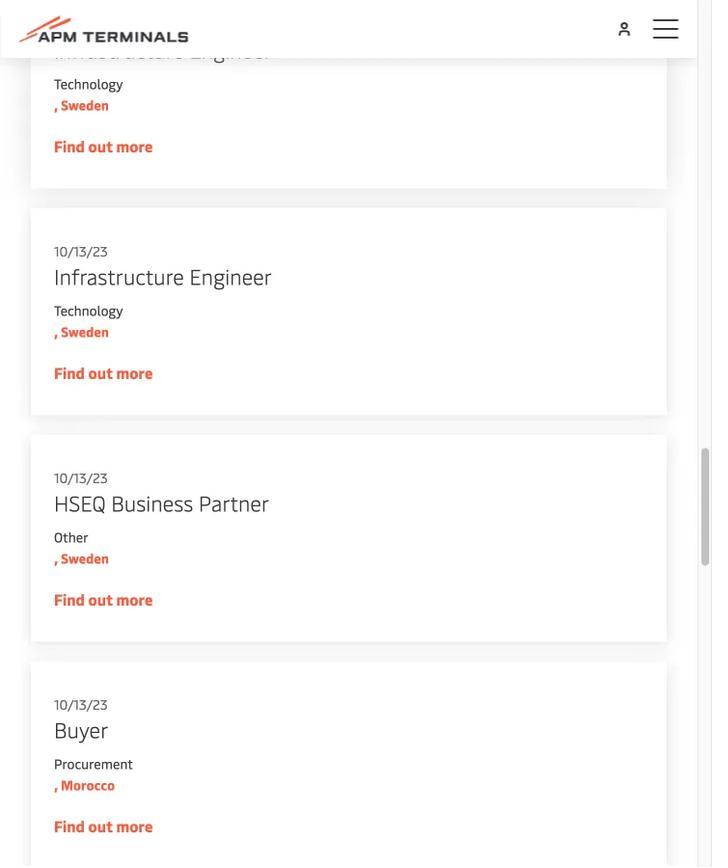 Task type: locate. For each thing, give the bounding box(es) containing it.
3 , from the top
[[54, 550, 58, 568]]

other
[[54, 528, 88, 547]]

1 vertical spatial technology
[[54, 302, 123, 320]]

find
[[54, 136, 85, 157], [54, 363, 85, 384], [54, 590, 85, 611], [54, 817, 85, 837]]

technology , sweden
[[54, 75, 123, 114], [54, 302, 123, 341]]

1 vertical spatial technology , sweden
[[54, 302, 123, 341]]

3 find from the top
[[54, 590, 85, 611]]

1 vertical spatial 10/13/23 infrastructure engineer
[[54, 242, 272, 291]]

more
[[116, 136, 153, 157], [116, 363, 153, 384], [116, 590, 153, 611], [116, 817, 153, 837]]

1 infrastructure from the top
[[54, 36, 184, 64]]

3 out from the top
[[88, 590, 113, 611]]

technology
[[54, 75, 123, 93], [54, 302, 123, 320]]

2 engineer from the top
[[190, 263, 272, 291]]

infrastructure
[[54, 36, 184, 64], [54, 263, 184, 291]]

hseq
[[54, 489, 106, 518]]

2 find from the top
[[54, 363, 85, 384]]

sweden inside other , sweden
[[61, 550, 109, 568]]

1 sweden from the top
[[61, 96, 109, 114]]

4 out from the top
[[88, 817, 113, 837]]

sweden
[[61, 96, 109, 114], [61, 323, 109, 341], [61, 550, 109, 568]]

, inside the procurement , morocco
[[54, 777, 58, 795]]

0 vertical spatial infrastructure
[[54, 36, 184, 64]]

, inside other , sweden
[[54, 550, 58, 568]]

3 sweden from the top
[[61, 550, 109, 568]]

0 vertical spatial sweden
[[61, 96, 109, 114]]

10/13/23
[[54, 15, 108, 34], [54, 242, 108, 261], [54, 469, 108, 487], [54, 696, 108, 714]]

find out more
[[54, 136, 153, 157], [54, 363, 153, 384], [54, 590, 153, 611], [54, 817, 153, 837]]

4 find from the top
[[54, 817, 85, 837]]

buyer
[[54, 716, 108, 745]]

10/13/23 inside 10/13/23 hseq business partner
[[54, 469, 108, 487]]

1 10/13/23 infrastructure engineer from the top
[[54, 15, 272, 64]]

1 vertical spatial infrastructure
[[54, 263, 184, 291]]

2 out from the top
[[88, 363, 113, 384]]

engineer
[[190, 36, 272, 64], [190, 263, 272, 291]]

out
[[88, 136, 113, 157], [88, 363, 113, 384], [88, 590, 113, 611], [88, 817, 113, 837]]

4 10/13/23 from the top
[[54, 696, 108, 714]]

4 more from the top
[[116, 817, 153, 837]]

10/13/23 infrastructure engineer
[[54, 15, 272, 64], [54, 242, 272, 291]]

1 out from the top
[[88, 136, 113, 157]]

0 vertical spatial 10/13/23 infrastructure engineer
[[54, 15, 272, 64]]

1 vertical spatial engineer
[[190, 263, 272, 291]]

procurement
[[54, 755, 133, 774]]

,
[[54, 96, 58, 114], [54, 323, 58, 341], [54, 550, 58, 568], [54, 777, 58, 795]]

3 10/13/23 from the top
[[54, 469, 108, 487]]

4 , from the top
[[54, 777, 58, 795]]

0 vertical spatial technology
[[54, 75, 123, 93]]

1 vertical spatial sweden
[[61, 323, 109, 341]]

2 infrastructure from the top
[[54, 263, 184, 291]]

0 vertical spatial engineer
[[190, 36, 272, 64]]

0 vertical spatial technology , sweden
[[54, 75, 123, 114]]

2 10/13/23 from the top
[[54, 242, 108, 261]]

1 technology , sweden from the top
[[54, 75, 123, 114]]

2 , from the top
[[54, 323, 58, 341]]

2 vertical spatial sweden
[[61, 550, 109, 568]]



Task type: vqa. For each thing, say whether or not it's contained in the screenshot.
container inside the APM Terminals Los Angeles is the largest container port terminal in the Western Hemisphere, featuring over 507 acres of world-class infrastructure.
no



Task type: describe. For each thing, give the bounding box(es) containing it.
1 find out more from the top
[[54, 136, 153, 157]]

2 10/13/23 infrastructure engineer from the top
[[54, 242, 272, 291]]

1 more from the top
[[116, 136, 153, 157]]

4 find out more from the top
[[54, 817, 153, 837]]

3 find out more from the top
[[54, 590, 153, 611]]

1 technology from the top
[[54, 75, 123, 93]]

partner
[[199, 489, 269, 518]]

10/13/23 hseq business partner
[[54, 469, 269, 518]]

1 10/13/23 from the top
[[54, 15, 108, 34]]

2 technology from the top
[[54, 302, 123, 320]]

2 technology , sweden from the top
[[54, 302, 123, 341]]

1 engineer from the top
[[190, 36, 272, 64]]

10/13/23 inside 10/13/23 buyer
[[54, 696, 108, 714]]

3 more from the top
[[116, 590, 153, 611]]

morocco
[[61, 777, 115, 795]]

2 more from the top
[[116, 363, 153, 384]]

2 sweden from the top
[[61, 323, 109, 341]]

2 find out more from the top
[[54, 363, 153, 384]]

1 find from the top
[[54, 136, 85, 157]]

other , sweden
[[54, 528, 109, 568]]

1 , from the top
[[54, 96, 58, 114]]

procurement , morocco
[[54, 755, 133, 795]]

10/13/23 buyer
[[54, 696, 108, 745]]

business
[[111, 489, 193, 518]]



